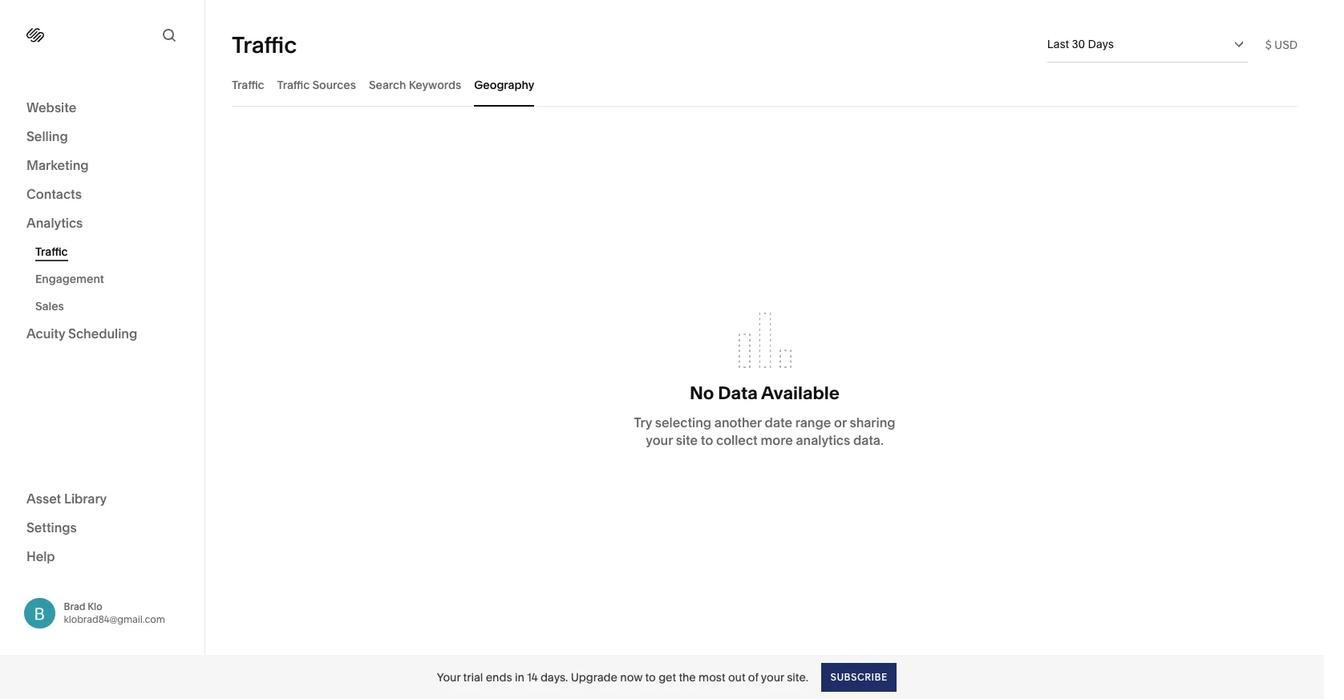 Task type: vqa. For each thing, say whether or not it's contained in the screenshot.
around. on the top left of the page
no



Task type: describe. For each thing, give the bounding box(es) containing it.
more
[[761, 432, 793, 448]]

settings
[[26, 519, 77, 535]]

no data available
[[690, 382, 840, 404]]

geography button
[[474, 63, 535, 107]]

selecting
[[655, 414, 712, 430]]

sources
[[312, 77, 356, 92]]

analytics
[[26, 215, 83, 231]]

your inside try selecting another date range or sharing your site to collect more analytics data.
[[646, 432, 673, 448]]

website link
[[26, 99, 178, 118]]

library
[[64, 490, 107, 507]]

30
[[1072, 37, 1085, 51]]

14
[[527, 670, 538, 685]]

out
[[728, 670, 746, 685]]

traffic inside traffic link
[[35, 245, 68, 259]]

geography
[[474, 77, 535, 92]]

analytics
[[796, 432, 850, 448]]

tab list containing traffic
[[232, 63, 1298, 107]]

try selecting another date range or sharing your site to collect more analytics data.
[[634, 414, 896, 448]]

marketing link
[[26, 156, 178, 176]]

asset library link
[[26, 490, 178, 509]]

usd
[[1275, 37, 1298, 52]]

or
[[834, 414, 847, 430]]

website
[[26, 99, 76, 116]]

selling
[[26, 128, 68, 144]]

site
[[676, 432, 698, 448]]

acuity scheduling
[[26, 326, 137, 342]]

site.
[[787, 670, 809, 685]]

another
[[714, 414, 762, 430]]

range
[[795, 414, 831, 430]]

brad
[[64, 601, 85, 613]]

engagement link
[[35, 265, 187, 293]]

to inside try selecting another date range or sharing your site to collect more analytics data.
[[701, 432, 713, 448]]

traffic up 'traffic' button
[[232, 31, 297, 58]]

sales
[[35, 299, 64, 314]]

traffic sources button
[[277, 63, 356, 107]]

brad klo klobrad84@gmail.com
[[64, 601, 165, 625]]

traffic link
[[35, 238, 187, 265]]

data
[[718, 382, 758, 404]]

subscribe
[[830, 671, 887, 683]]

of
[[748, 670, 759, 685]]

search keywords
[[369, 77, 461, 92]]

last
[[1047, 37, 1069, 51]]

last 30 days button
[[1047, 26, 1248, 62]]

contacts
[[26, 186, 82, 202]]

days
[[1088, 37, 1114, 51]]

acuity
[[26, 326, 65, 342]]

help link
[[26, 547, 55, 565]]



Task type: locate. For each thing, give the bounding box(es) containing it.
1 horizontal spatial your
[[761, 670, 784, 685]]

traffic down analytics
[[35, 245, 68, 259]]

your right of on the right of page
[[761, 670, 784, 685]]

your
[[646, 432, 673, 448], [761, 670, 784, 685]]

search
[[369, 77, 406, 92]]

upgrade
[[571, 670, 618, 685]]

to
[[701, 432, 713, 448], [645, 670, 656, 685]]

klobrad84@gmail.com
[[64, 613, 165, 625]]

traffic left the traffic sources button
[[232, 77, 264, 92]]

0 horizontal spatial to
[[645, 670, 656, 685]]

traffic button
[[232, 63, 264, 107]]

collect
[[716, 432, 758, 448]]

tab list
[[232, 63, 1298, 107]]

1 horizontal spatial to
[[701, 432, 713, 448]]

data.
[[853, 432, 884, 448]]

available
[[761, 382, 840, 404]]

0 vertical spatial to
[[701, 432, 713, 448]]

date
[[765, 414, 792, 430]]

search keywords button
[[369, 63, 461, 107]]

scheduling
[[68, 326, 137, 342]]

0 vertical spatial your
[[646, 432, 673, 448]]

in
[[515, 670, 524, 685]]

1 vertical spatial your
[[761, 670, 784, 685]]

now
[[620, 670, 643, 685]]

contacts link
[[26, 185, 178, 205]]

keywords
[[409, 77, 461, 92]]

traffic inside button
[[277, 77, 310, 92]]

your
[[437, 670, 461, 685]]

traffic
[[232, 31, 297, 58], [232, 77, 264, 92], [277, 77, 310, 92], [35, 245, 68, 259]]

no
[[690, 382, 714, 404]]

get
[[659, 670, 676, 685]]

marketing
[[26, 157, 89, 173]]

traffic left sources
[[277, 77, 310, 92]]

acuity scheduling link
[[26, 325, 178, 344]]

sales link
[[35, 293, 187, 320]]

last 30 days
[[1047, 37, 1114, 51]]

try
[[634, 414, 652, 430]]

most
[[699, 670, 726, 685]]

$
[[1265, 37, 1272, 52]]

settings link
[[26, 519, 178, 538]]

asset
[[26, 490, 61, 507]]

to left get
[[645, 670, 656, 685]]

your down try
[[646, 432, 673, 448]]

your trial ends in 14 days. upgrade now to get the most out of your site.
[[437, 670, 809, 685]]

sharing
[[850, 414, 896, 430]]

1 vertical spatial to
[[645, 670, 656, 685]]

analytics link
[[26, 214, 178, 233]]

days.
[[541, 670, 568, 685]]

subscribe button
[[821, 663, 896, 692]]

klo
[[88, 601, 102, 613]]

help
[[26, 548, 55, 564]]

trial
[[463, 670, 483, 685]]

engagement
[[35, 272, 104, 286]]

the
[[679, 670, 696, 685]]

to right the site
[[701, 432, 713, 448]]

$ usd
[[1265, 37, 1298, 52]]

selling link
[[26, 128, 178, 147]]

0 horizontal spatial your
[[646, 432, 673, 448]]

traffic sources
[[277, 77, 356, 92]]

ends
[[486, 670, 512, 685]]

asset library
[[26, 490, 107, 507]]



